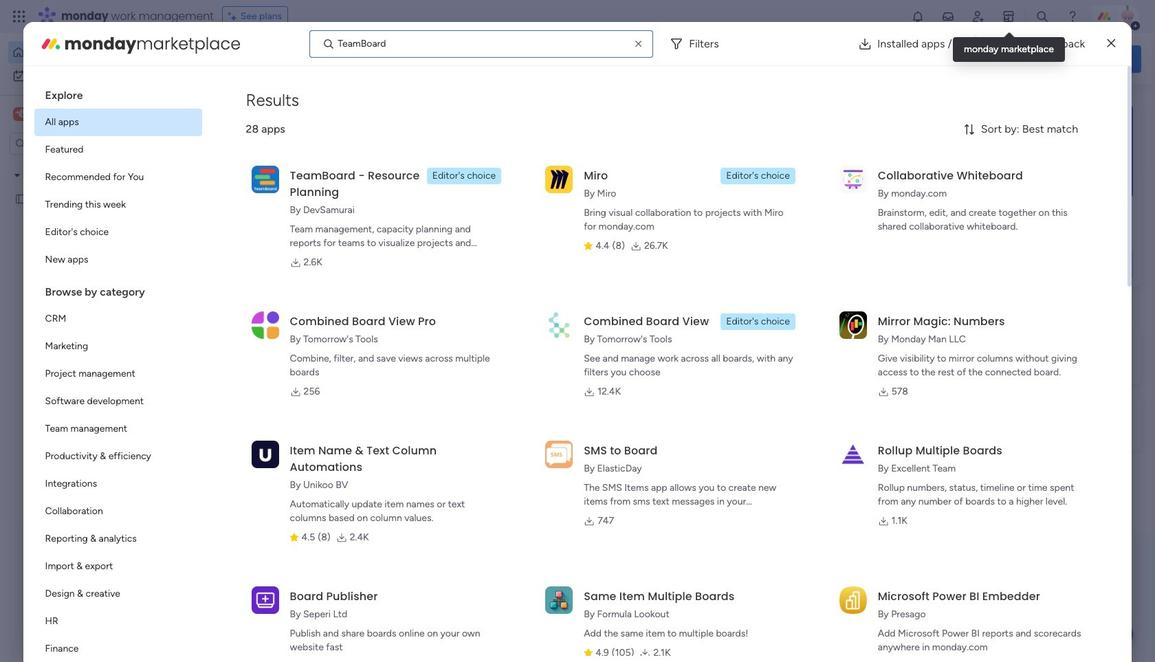 Task type: describe. For each thing, give the bounding box(es) containing it.
workspace selection element
[[13, 106, 49, 122]]

workspace image
[[15, 107, 25, 122]]

help image
[[1066, 10, 1080, 23]]

1 heading from the top
[[34, 77, 202, 109]]

getting started element
[[935, 328, 1141, 383]]

invite members image
[[972, 10, 985, 23]]

ruby anderson image
[[1117, 6, 1139, 28]]

v2 bolt switch image
[[1054, 51, 1062, 66]]

quick search results list box
[[212, 129, 902, 311]]

see plans image
[[228, 9, 240, 24]]

search everything image
[[1036, 10, 1049, 23]]



Task type: locate. For each thing, give the bounding box(es) containing it.
2 heading from the top
[[34, 274, 202, 305]]

0 horizontal spatial add to favorites image
[[410, 251, 424, 265]]

0 horizontal spatial component image
[[278, 435, 289, 448]]

heading
[[34, 77, 202, 109], [34, 274, 202, 305]]

help center element
[[935, 394, 1141, 449]]

monday marketplace image
[[1002, 10, 1016, 23]]

1 component image from the left
[[278, 435, 289, 448]]

1 horizontal spatial workspace image
[[235, 415, 268, 448]]

dapulse x slim image
[[1107, 35, 1116, 52]]

app logo image
[[251, 166, 279, 193], [545, 166, 573, 193], [839, 166, 867, 193], [251, 311, 279, 339], [545, 311, 573, 339], [839, 311, 867, 339], [251, 441, 279, 468], [545, 441, 573, 468], [839, 441, 867, 468], [251, 586, 279, 614], [545, 586, 573, 614], [839, 586, 867, 614]]

v2 user feedback image
[[946, 51, 957, 67]]

component image
[[278, 435, 289, 448], [621, 435, 633, 448]]

add to favorites image
[[410, 251, 424, 265], [637, 251, 651, 265]]

public board image
[[14, 192, 28, 205]]

1 horizontal spatial component image
[[621, 435, 633, 448]]

option
[[8, 41, 167, 63], [8, 65, 167, 87], [34, 109, 202, 136], [34, 136, 202, 164], [0, 163, 175, 165], [34, 164, 202, 191], [34, 191, 202, 219], [34, 219, 202, 246], [34, 246, 202, 274], [34, 305, 202, 333], [34, 333, 202, 360], [34, 360, 202, 388], [34, 388, 202, 415], [34, 415, 202, 443], [34, 443, 202, 470], [34, 470, 202, 498], [34, 498, 202, 525], [34, 525, 202, 553], [34, 553, 202, 580], [34, 580, 202, 608], [34, 608, 202, 635], [34, 635, 202, 662]]

component image for rightmost workspace icon
[[621, 435, 633, 448]]

select product image
[[12, 10, 26, 23]]

1 vertical spatial heading
[[34, 274, 202, 305]]

0 horizontal spatial workspace image
[[13, 107, 27, 122]]

public board image
[[457, 251, 472, 266]]

list box
[[34, 77, 202, 662], [0, 161, 175, 396]]

2 horizontal spatial workspace image
[[579, 415, 612, 448]]

2 add to favorites image from the left
[[637, 251, 651, 265]]

caret down image
[[14, 170, 20, 180]]

notifications image
[[911, 10, 925, 23]]

0 vertical spatial heading
[[34, 77, 202, 109]]

templates image image
[[948, 104, 1129, 199]]

1 horizontal spatial add to favorites image
[[637, 251, 651, 265]]

update feed image
[[941, 10, 955, 23]]

2 component image from the left
[[621, 435, 633, 448]]

monday marketplace image
[[40, 33, 62, 55]]

0 element
[[351, 327, 368, 344]]

workspace image
[[13, 107, 27, 122], [235, 415, 268, 448], [579, 415, 612, 448]]

Search in workspace field
[[29, 136, 115, 152]]

component image for the middle workspace icon
[[278, 435, 289, 448]]

1 add to favorites image from the left
[[410, 251, 424, 265]]



Task type: vqa. For each thing, say whether or not it's contained in the screenshot.
THE SEARCH EVERYTHING ICON
yes



